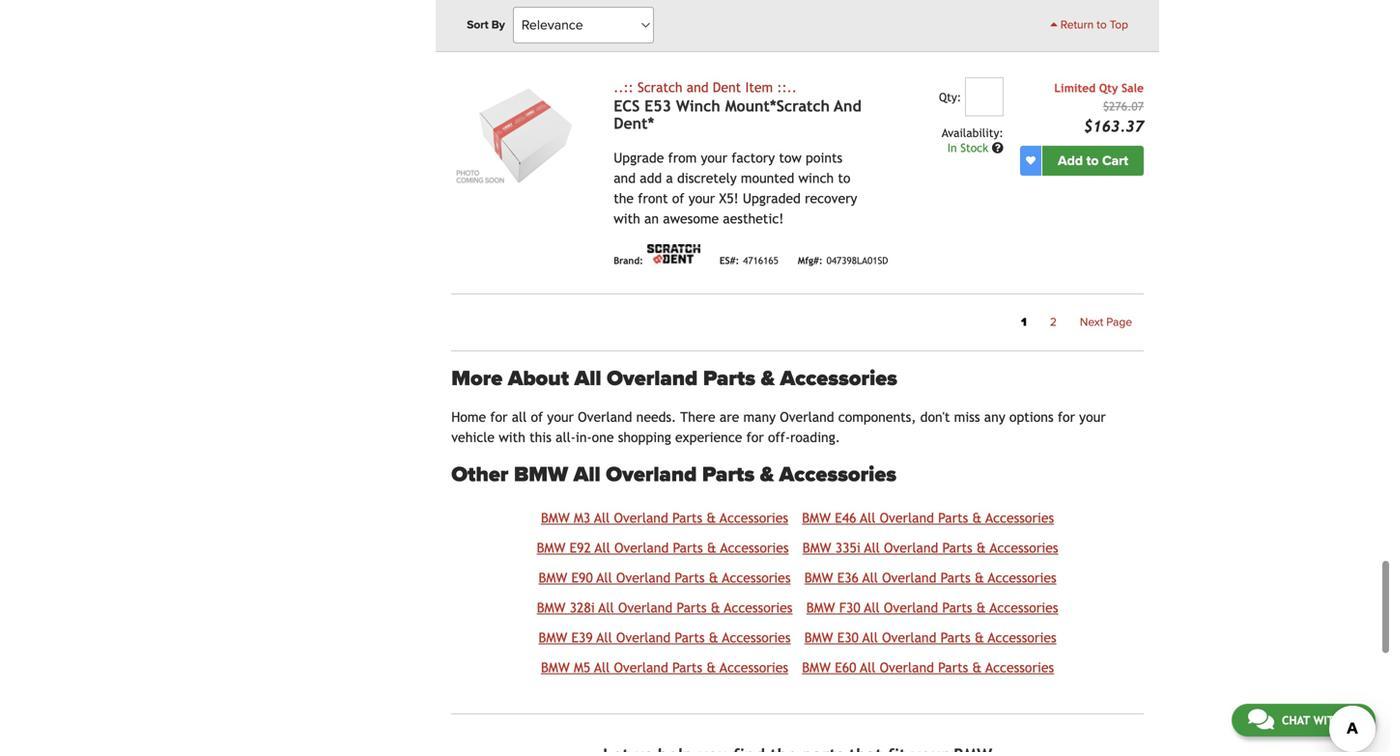 Task type: locate. For each thing, give the bounding box(es) containing it.
1 vertical spatial and
[[614, 171, 636, 186]]

parts down the experience on the bottom of the page
[[702, 462, 755, 488]]

about
[[508, 366, 569, 392]]

bmw e46 all overland parts & accessories link
[[802, 510, 1054, 526]]

with left us
[[1314, 714, 1342, 728]]

accessories for other bmw all overland parts & accessories
[[779, 462, 897, 488]]

dent
[[713, 80, 741, 95]]

one
[[592, 430, 614, 445]]

bmw left the e39
[[539, 630, 567, 646]]

overland up roading.
[[780, 410, 834, 425]]

parts for e36
[[941, 570, 971, 586]]

next page
[[1080, 316, 1132, 330]]

other
[[451, 462, 509, 488]]

& up bmw f30 all overland parts & accessories link
[[975, 570, 984, 586]]

overland down bmw e92 all overland parts & accessories link
[[616, 570, 671, 586]]

e90
[[572, 570, 593, 586]]

chat with us link
[[1232, 704, 1376, 737]]

bmw left m3
[[541, 510, 570, 526]]

all right m3
[[594, 510, 610, 526]]

all right 328i
[[599, 600, 614, 616]]

bmw left e30
[[805, 630, 833, 646]]

all right e46
[[860, 510, 876, 526]]

1 vertical spatial to
[[1087, 153, 1099, 169]]

brand: left ecs - corporate logo
[[614, 7, 643, 18]]

bmw e90 all overland parts & accessories link
[[539, 570, 791, 586]]

2 vertical spatial with
[[1314, 714, 1342, 728]]

sale
[[1122, 81, 1144, 95]]

overland up the bmw 335i all overland parts & accessories
[[880, 510, 934, 526]]

m3
[[574, 510, 591, 526]]

1 horizontal spatial with
[[614, 211, 640, 227]]

bmw left e36
[[805, 570, 833, 586]]

& down off-
[[760, 462, 774, 488]]

1 vertical spatial with
[[499, 430, 525, 445]]

bmw left 328i
[[537, 600, 566, 616]]

& for bmw e36 all overland parts & accessories
[[975, 570, 984, 586]]

caret up image
[[1050, 18, 1058, 30]]

parts up bmw 335i all overland parts & accessories link
[[938, 510, 968, 526]]

parts down bmw e39 all overland parts & accessories link
[[672, 660, 703, 676]]

ecs - corporate logo image
[[647, 5, 697, 16]]

overland down bmw e30 all overland parts & accessories
[[880, 660, 934, 676]]

overland for e39
[[616, 630, 671, 646]]

bmw e46 all overland parts & accessories
[[802, 510, 1054, 526]]

to
[[1097, 18, 1107, 32], [1087, 153, 1099, 169], [838, 171, 851, 186]]

all right e92
[[595, 540, 610, 556]]

overland up bmw e90 all overland parts & accessories
[[614, 540, 669, 556]]

your up 'all-'
[[547, 410, 574, 425]]

0 vertical spatial and
[[687, 80, 709, 95]]

& for more about all overland parts & accessories
[[761, 366, 775, 392]]

roading.
[[790, 430, 840, 445]]

bmw left e92
[[537, 540, 566, 556]]

1 horizontal spatial of
[[672, 191, 685, 207]]

your right options
[[1079, 410, 1106, 425]]

2 horizontal spatial with
[[1314, 714, 1342, 728]]

& for bmw 328i all overland parts & accessories
[[711, 600, 720, 616]]

parts for e39
[[675, 630, 705, 646]]

miss
[[954, 410, 980, 425]]

parts for bmw
[[702, 462, 755, 488]]

accessories for bmw e39 all overland parts & accessories
[[722, 630, 791, 646]]

& down bmw e36 all overland parts & accessories
[[977, 600, 986, 616]]

don't
[[920, 410, 950, 425]]

e53
[[645, 97, 671, 115]]

options
[[1010, 410, 1054, 425]]

overland for e30
[[882, 630, 937, 646]]

to right add
[[1087, 153, 1099, 169]]

limited
[[1055, 81, 1096, 95]]

overland down shopping
[[606, 462, 697, 488]]

for down the many
[[746, 430, 764, 445]]

2 vertical spatial to
[[838, 171, 851, 186]]

all right e36
[[863, 570, 878, 586]]

any
[[984, 410, 1006, 425]]

qty
[[1099, 81, 1118, 95]]

a
[[666, 171, 673, 186]]

factory
[[732, 150, 775, 166]]

all right the about
[[574, 366, 601, 392]]

None number field
[[965, 78, 1004, 116]]

for left all
[[490, 410, 508, 425]]

with down all
[[499, 430, 525, 445]]

parts up bmw e90 all overland parts & accessories link
[[673, 540, 703, 556]]

front
[[638, 191, 668, 207]]

shopping
[[618, 430, 671, 445]]

bmw for bmw m5 all overland parts & accessories
[[541, 660, 570, 676]]

add
[[640, 171, 662, 186]]

0 vertical spatial to
[[1097, 18, 1107, 32]]

x5!
[[719, 191, 739, 207]]

bmw e36 all overland parts & accessories
[[805, 570, 1057, 586]]

this
[[530, 430, 552, 445]]

0 horizontal spatial and
[[614, 171, 636, 186]]

accessories for bmw 328i all overland parts & accessories
[[724, 600, 793, 616]]

brand: left scratch & dent - corporate logo
[[614, 255, 643, 266]]

all right the e39
[[597, 630, 612, 646]]

& up the many
[[761, 366, 775, 392]]

0 vertical spatial with
[[614, 211, 640, 227]]

overland for m3
[[614, 510, 668, 526]]

& down other bmw all overland parts & accessories in the bottom of the page
[[707, 510, 716, 526]]

of inside upgrade from your factory tow points and add a discretely mounted winch to the front of your x5! upgraded recovery with an awesome aesthetic!
[[672, 191, 685, 207]]

bmw left e46
[[802, 510, 831, 526]]

all for about
[[574, 366, 601, 392]]

& up the bmw 335i all overland parts & accessories
[[972, 510, 982, 526]]

overland for m5
[[614, 660, 668, 676]]

limited qty sale $276.07 $163.37
[[1055, 81, 1144, 135]]

mfg#:
[[798, 255, 823, 266]]

& for bmw e90 all overland parts & accessories
[[709, 570, 719, 586]]

1 horizontal spatial and
[[687, 80, 709, 95]]

overland up the bmw e60 all overland parts & accessories link
[[882, 630, 937, 646]]

your
[[701, 150, 728, 166], [689, 191, 715, 207], [547, 410, 574, 425], [1079, 410, 1106, 425]]

overland down bmw e36 all overland parts & accessories
[[884, 600, 938, 616]]

0 horizontal spatial for
[[490, 410, 508, 425]]

item
[[745, 80, 773, 95]]

discretely
[[677, 171, 737, 186]]

& up bmw e36 all overland parts & accessories link
[[977, 540, 986, 556]]

all for e92
[[595, 540, 610, 556]]

with inside chat with us link
[[1314, 714, 1342, 728]]

1 vertical spatial brand:
[[614, 255, 643, 266]]

& for bmw m5 all overland parts & accessories
[[707, 660, 716, 676]]

accessories for bmw m5 all overland parts & accessories
[[720, 660, 788, 676]]

add to cart button
[[1043, 146, 1144, 176]]

0 vertical spatial of
[[672, 191, 685, 207]]

& down bmw e39 all overland parts & accessories link
[[707, 660, 716, 676]]

parts for m3
[[672, 510, 703, 526]]

parts down the bmw 328i all overland parts & accessories
[[675, 630, 705, 646]]

bmw e92 all overland parts & accessories
[[537, 540, 789, 556]]

overland down bmw e39 all overland parts & accessories
[[614, 660, 668, 676]]

accessories for bmw 335i all overland parts & accessories
[[990, 540, 1059, 556]]

bmw left e60
[[802, 660, 831, 676]]

bmw m3 all overland parts & accessories link
[[541, 510, 788, 526]]

overland up needs.
[[607, 366, 698, 392]]

to up recovery
[[838, 171, 851, 186]]

& up the bmw 328i all overland parts & accessories
[[709, 570, 719, 586]]

parts up bmw e36 all overland parts & accessories link
[[943, 540, 973, 556]]

& down bmw e90 all overland parts & accessories
[[711, 600, 720, 616]]

& down bmw f30 all overland parts & accessories link
[[975, 630, 984, 646]]

all for e90
[[597, 570, 612, 586]]

& for bmw e46 all overland parts & accessories
[[972, 510, 982, 526]]

all right f30
[[864, 600, 880, 616]]

of right all
[[531, 410, 543, 425]]

accessories for bmw e92 all overland parts & accessories
[[720, 540, 789, 556]]

bmw left 335i
[[803, 540, 831, 556]]

all right e90 in the left of the page
[[597, 570, 612, 586]]

accessories
[[780, 366, 898, 392], [779, 462, 897, 488], [720, 510, 788, 526], [986, 510, 1054, 526], [720, 540, 789, 556], [990, 540, 1059, 556], [722, 570, 791, 586], [988, 570, 1057, 586], [724, 600, 793, 616], [990, 600, 1058, 616], [722, 630, 791, 646], [988, 630, 1057, 646], [720, 660, 788, 676], [986, 660, 1054, 676]]

1 vertical spatial of
[[531, 410, 543, 425]]

all right e30
[[863, 630, 878, 646]]

top
[[1110, 18, 1129, 32]]

qty:
[[939, 91, 962, 104]]

bmw for bmw 328i all overland parts & accessories
[[537, 600, 566, 616]]

and up winch in the top of the page
[[687, 80, 709, 95]]

$276.07
[[1103, 100, 1144, 113]]

parts up are
[[703, 366, 756, 392]]

2 link
[[1038, 310, 1069, 335]]

bmw left e90 in the left of the page
[[539, 570, 567, 586]]

dent*
[[614, 115, 654, 133]]

& for other bmw all overland parts & accessories
[[760, 462, 774, 488]]

bmw left m5
[[541, 660, 570, 676]]

add
[[1058, 153, 1083, 169]]

all for e39
[[597, 630, 612, 646]]

overland down bmw e90 all overland parts & accessories
[[618, 600, 673, 616]]

parts down bmw e30 all overland parts & accessories
[[938, 660, 968, 676]]

and up the
[[614, 171, 636, 186]]

parts down bmw e90 all overland parts & accessories
[[677, 600, 707, 616]]

to left top
[[1097, 18, 1107, 32]]

sort
[[467, 18, 489, 32]]

bmw left f30
[[806, 600, 835, 616]]

0 horizontal spatial with
[[499, 430, 525, 445]]

2 brand: from the top
[[614, 255, 643, 266]]

all right m5
[[594, 660, 610, 676]]

overland for 335i
[[884, 540, 938, 556]]

us
[[1346, 714, 1359, 728]]

f30
[[839, 600, 861, 616]]

brand:
[[614, 7, 643, 18], [614, 255, 643, 266]]

es#:
[[720, 255, 739, 266]]

overland for e60
[[880, 660, 934, 676]]

to inside return to top link
[[1097, 18, 1107, 32]]

overland down the bmw e46 all overland parts & accessories
[[884, 540, 938, 556]]

0 vertical spatial brand:
[[614, 7, 643, 18]]

all for 328i
[[599, 600, 614, 616]]

& down the bmw 328i all overland parts & accessories
[[709, 630, 719, 646]]

for
[[490, 410, 508, 425], [1058, 410, 1075, 425], [746, 430, 764, 445]]

all for 335i
[[864, 540, 880, 556]]

bmw for bmw e36 all overland parts & accessories
[[805, 570, 833, 586]]

with inside home for all of your overland needs. there are many overland components, don't miss any options for your vehicle with this all-in-one shopping experience for off-roading.
[[499, 430, 525, 445]]

overland up bmw m5 all overland parts & accessories
[[616, 630, 671, 646]]

all for e46
[[860, 510, 876, 526]]

bmw m3 all overland parts & accessories
[[541, 510, 788, 526]]

overland for 328i
[[618, 600, 673, 616]]

all right e60
[[860, 660, 876, 676]]

&
[[761, 366, 775, 392], [760, 462, 774, 488], [707, 510, 716, 526], [972, 510, 982, 526], [707, 540, 717, 556], [977, 540, 986, 556], [709, 570, 719, 586], [975, 570, 984, 586], [711, 600, 720, 616], [977, 600, 986, 616], [709, 630, 719, 646], [975, 630, 984, 646], [707, 660, 716, 676], [972, 660, 982, 676]]

& down bmw e30 all overland parts & accessories
[[972, 660, 982, 676]]

parts up the bmw 328i all overland parts & accessories
[[675, 570, 705, 586]]

to inside add to cart button
[[1087, 153, 1099, 169]]

bmw for bmw f30 all overland parts & accessories
[[806, 600, 835, 616]]

chat
[[1282, 714, 1310, 728]]

more
[[451, 366, 503, 392]]

all for m5
[[594, 660, 610, 676]]

recovery
[[805, 191, 857, 207]]

accessories for more about all overland parts & accessories
[[780, 366, 898, 392]]

2
[[1050, 316, 1057, 330]]

$163.37
[[1084, 118, 1144, 135]]

all right 335i
[[864, 540, 880, 556]]

components,
[[838, 410, 916, 425]]

of down the a
[[672, 191, 685, 207]]

parts down bmw e36 all overland parts & accessories
[[942, 600, 973, 616]]

parts for m5
[[672, 660, 703, 676]]

parts up bmw e92 all overland parts & accessories link
[[672, 510, 703, 526]]

e92
[[570, 540, 591, 556]]

parts up bmw f30 all overland parts & accessories
[[941, 570, 971, 586]]

overland for f30
[[884, 600, 938, 616]]

parts down bmw f30 all overland parts & accessories
[[941, 630, 971, 646]]

e60
[[835, 660, 856, 676]]

& for bmw e92 all overland parts & accessories
[[707, 540, 717, 556]]

paginated product list navigation navigation
[[451, 310, 1144, 335]]

& up bmw e90 all overland parts & accessories link
[[707, 540, 717, 556]]

bmw e39 all overland parts & accessories link
[[539, 630, 791, 646]]

overland
[[607, 366, 698, 392], [578, 410, 632, 425], [780, 410, 834, 425], [606, 462, 697, 488], [614, 510, 668, 526], [880, 510, 934, 526], [614, 540, 669, 556], [884, 540, 938, 556], [616, 570, 671, 586], [882, 570, 937, 586], [618, 600, 673, 616], [884, 600, 938, 616], [616, 630, 671, 646], [882, 630, 937, 646], [614, 660, 668, 676], [880, 660, 934, 676]]

e36
[[837, 570, 859, 586]]

with down the
[[614, 211, 640, 227]]

0 horizontal spatial of
[[531, 410, 543, 425]]

with
[[614, 211, 640, 227], [499, 430, 525, 445], [1314, 714, 1342, 728]]

overland down the bmw 335i all overland parts & accessories
[[882, 570, 937, 586]]

overland up bmw e92 all overland parts & accessories link
[[614, 510, 668, 526]]

home
[[451, 410, 486, 425]]

for right options
[[1058, 410, 1075, 425]]

parts for 328i
[[677, 600, 707, 616]]

all down in-
[[574, 462, 601, 488]]



Task type: vqa. For each thing, say whether or not it's contained in the screenshot.
and within UPGRADE FROM YOUR FACTORY TOW POINTS AND ADD A DISCRETELY MOUNTED WINCH TO THE FRONT OF YOUR X5! UPGRADED RECOVERY WITH AN AWESOME AESTHETIC!
yes



Task type: describe. For each thing, give the bounding box(es) containing it.
overland up "one"
[[578, 410, 632, 425]]

& for bmw f30 all overland parts & accessories
[[977, 600, 986, 616]]

bmw for bmw e46 all overland parts & accessories
[[802, 510, 831, 526]]

aesthetic!
[[723, 211, 784, 227]]

awesome
[[663, 211, 719, 227]]

needs.
[[636, 410, 677, 425]]

all for e30
[[863, 630, 878, 646]]

& for bmw e60 all overland parts & accessories
[[972, 660, 982, 676]]

cart
[[1102, 153, 1128, 169]]

bmw for bmw e30 all overland parts & accessories
[[805, 630, 833, 646]]

overland for e46
[[880, 510, 934, 526]]

e39
[[572, 630, 593, 646]]

1 brand: from the top
[[614, 7, 643, 18]]

& for bmw m3 all overland parts & accessories
[[707, 510, 716, 526]]

& for bmw e39 all overland parts & accessories
[[709, 630, 719, 646]]

from
[[668, 150, 697, 166]]

overland for e36
[[882, 570, 937, 586]]

047398la01sd
[[827, 255, 888, 266]]

& for bmw e30 all overland parts & accessories
[[975, 630, 984, 646]]

bmw for bmw m3 all overland parts & accessories
[[541, 510, 570, 526]]

bmw e60 all overland parts & accessories
[[802, 660, 1054, 676]]

vehicle
[[451, 430, 495, 445]]

overland for e90
[[616, 570, 671, 586]]

m5
[[574, 660, 591, 676]]

are
[[720, 410, 739, 425]]

mounted
[[741, 171, 794, 186]]

parts for e92
[[673, 540, 703, 556]]

accessories for bmw e30 all overland parts & accessories
[[988, 630, 1057, 646]]

winch
[[799, 171, 834, 186]]

mount*scratch
[[725, 97, 830, 115]]

parts for f30
[[942, 600, 973, 616]]

parts for e46
[[938, 510, 968, 526]]

all for m3
[[594, 510, 610, 526]]

2 horizontal spatial for
[[1058, 410, 1075, 425]]

parts for 335i
[[943, 540, 973, 556]]

parts for e90
[[675, 570, 705, 586]]

all-
[[556, 430, 576, 445]]

stock
[[961, 141, 989, 154]]

bmw e30 all overland parts & accessories link
[[805, 630, 1057, 646]]

return to top link
[[1050, 16, 1129, 34]]

335i
[[836, 540, 861, 556]]

328i
[[570, 600, 595, 616]]

chat with us
[[1282, 714, 1359, 728]]

bmw e30 all overland parts & accessories
[[805, 630, 1057, 646]]

sort by
[[467, 18, 505, 32]]

and inside upgrade from your factory tow points and add a discretely mounted winch to the front of your x5! upgraded recovery with an awesome aesthetic!
[[614, 171, 636, 186]]

parts for e60
[[938, 660, 968, 676]]

bmw 335i all overland parts & accessories link
[[803, 540, 1059, 556]]

overland for about
[[607, 366, 698, 392]]

bmw for bmw e39 all overland parts & accessories
[[539, 630, 567, 646]]

overland for bmw
[[606, 462, 697, 488]]

with inside upgrade from your factory tow points and add a discretely mounted winch to the front of your x5! upgraded recovery with an awesome aesthetic!
[[614, 211, 640, 227]]

accessories for bmw m3 all overland parts & accessories
[[720, 510, 788, 526]]

accessories for bmw e90 all overland parts & accessories
[[722, 570, 791, 586]]

e46
[[835, 510, 856, 526]]

accessories for bmw e60 all overland parts & accessories
[[986, 660, 1054, 676]]

es#: 4716165
[[720, 255, 779, 266]]

overland for e92
[[614, 540, 669, 556]]

parts for e30
[[941, 630, 971, 646]]

upgrade from your factory tow points and add a discretely mounted winch to the front of your x5! upgraded recovery with an awesome aesthetic!
[[614, 150, 857, 227]]

accessories for bmw e46 all overland parts & accessories
[[986, 510, 1054, 526]]

bmw e39 all overland parts & accessories
[[539, 630, 791, 646]]

1
[[1021, 316, 1027, 330]]

in
[[948, 141, 957, 154]]

to inside upgrade from your factory tow points and add a discretely mounted winch to the front of your x5! upgraded recovery with an awesome aesthetic!
[[838, 171, 851, 186]]

upgraded
[[743, 191, 801, 207]]

ecs
[[614, 97, 640, 115]]

mfg#: 047398la01sd
[[798, 255, 888, 266]]

1 horizontal spatial for
[[746, 430, 764, 445]]

many
[[744, 410, 776, 425]]

next page link
[[1069, 310, 1144, 335]]

next
[[1080, 316, 1104, 330]]

to for cart
[[1087, 153, 1099, 169]]

bmw down this at the left
[[514, 462, 568, 488]]

add to wish list image
[[1026, 156, 1036, 166]]

all for f30
[[864, 600, 880, 616]]

bmw f30 all overland parts & accessories
[[806, 600, 1058, 616]]

all for bmw
[[574, 462, 601, 488]]

e30
[[837, 630, 859, 646]]

bmw for bmw 335i all overland parts & accessories
[[803, 540, 831, 556]]

thumbnail image image
[[451, 78, 598, 188]]

page
[[1107, 316, 1132, 330]]

comments image
[[1248, 708, 1274, 731]]

accessories for bmw e36 all overland parts & accessories
[[988, 570, 1057, 586]]

scratch & dent - corporate logo image
[[647, 245, 700, 264]]

your up discretely
[[701, 150, 728, 166]]

scratch
[[638, 80, 683, 95]]

and
[[834, 97, 862, 115]]

question circle image
[[992, 142, 1004, 153]]

bmw for bmw e60 all overland parts & accessories
[[802, 660, 831, 676]]

to for top
[[1097, 18, 1107, 32]]

and inside 'scratch and dent item ecs e53 winch mount*scratch and dent*'
[[687, 80, 709, 95]]

home for all of your overland needs. there are many overland components, don't miss any options for your vehicle with this all-in-one shopping experience for off-roading.
[[451, 410, 1106, 445]]

by
[[492, 18, 505, 32]]

all for e60
[[860, 660, 876, 676]]

points
[[806, 150, 843, 166]]

bmw 335i all overland parts & accessories
[[803, 540, 1059, 556]]

bmw m5 all overland parts & accessories link
[[541, 660, 788, 676]]

add to cart
[[1058, 153, 1128, 169]]

scratch and dent item ecs e53 winch mount*scratch and dent*
[[614, 80, 862, 133]]

other bmw all overland parts & accessories
[[451, 462, 897, 488]]

bmw for bmw e90 all overland parts & accessories
[[539, 570, 567, 586]]

return
[[1061, 18, 1094, 32]]

bmw f30 all overland parts & accessories link
[[806, 600, 1058, 616]]

tow
[[779, 150, 802, 166]]

bmw 328i all overland parts & accessories link
[[537, 600, 793, 616]]

parts for about
[[703, 366, 756, 392]]

bmw for bmw e92 all overland parts & accessories
[[537, 540, 566, 556]]

ecs e53 winch mount*scratch and dent* link
[[614, 97, 862, 133]]

experience
[[675, 430, 742, 445]]

& for bmw 335i all overland parts & accessories
[[977, 540, 986, 556]]

of inside home for all of your overland needs. there are many overland components, don't miss any options for your vehicle with this all-in-one shopping experience for off-roading.
[[531, 410, 543, 425]]

accessories for bmw f30 all overland parts & accessories
[[990, 600, 1058, 616]]

your down discretely
[[689, 191, 715, 207]]

in-
[[576, 430, 592, 445]]

winch
[[676, 97, 721, 115]]

more about all overland parts & accessories
[[451, 366, 898, 392]]

bmw e60 all overland parts & accessories link
[[802, 660, 1054, 676]]

there
[[680, 410, 716, 425]]

bmw e36 all overland parts & accessories link
[[805, 570, 1057, 586]]

all for e36
[[863, 570, 878, 586]]

1 link
[[1010, 310, 1038, 335]]

bmw 328i all overland parts & accessories
[[537, 600, 793, 616]]



